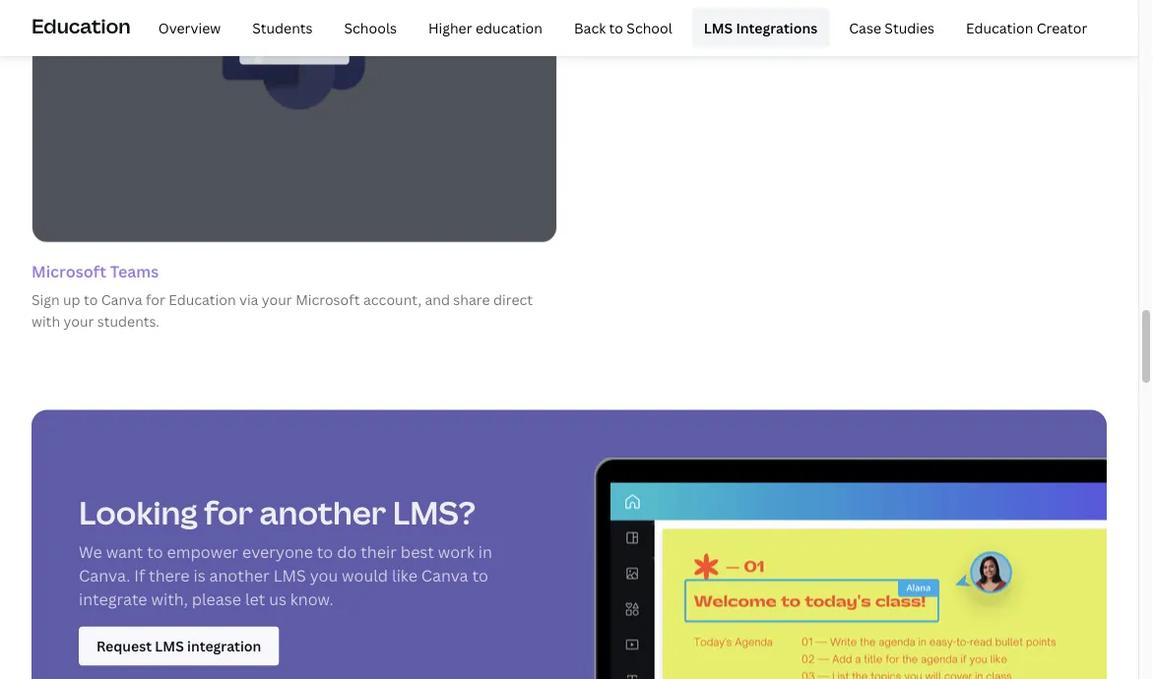 Task type: locate. For each thing, give the bounding box(es) containing it.
another up the do on the left bottom
[[259, 491, 386, 534]]

canva down work
[[421, 565, 468, 586]]

0 horizontal spatial canva
[[101, 290, 142, 309]]

up
[[63, 290, 80, 309]]

integrations
[[736, 18, 818, 37]]

canva
[[101, 290, 142, 309], [421, 565, 468, 586]]

0 vertical spatial lms
[[704, 18, 733, 37]]

your
[[262, 290, 292, 309], [63, 312, 94, 331]]

to right 'up' at left top
[[84, 290, 98, 309]]

sign
[[32, 290, 60, 309]]

creator
[[1037, 18, 1088, 37]]

students link
[[240, 8, 325, 47]]

1 horizontal spatial lms
[[704, 18, 733, 37]]

2 horizontal spatial education
[[966, 18, 1034, 37]]

microsoft left the account,
[[296, 290, 360, 309]]

higher education
[[428, 18, 543, 37]]

0 horizontal spatial education
[[32, 12, 131, 39]]

1 horizontal spatial microsoft
[[296, 290, 360, 309]]

0 horizontal spatial microsoft
[[32, 261, 106, 282]]

and
[[425, 290, 450, 309]]

education
[[476, 18, 543, 37]]

another up let at the left bottom
[[209, 565, 270, 586]]

menu bar
[[139, 8, 1100, 47]]

please
[[192, 589, 241, 610]]

studies
[[885, 18, 935, 37]]

overview
[[158, 18, 221, 37]]

lms integrations
[[704, 18, 818, 37]]

education inside sign up to canva for education via your microsoft account, and share direct with your students.
[[169, 290, 236, 309]]

direct
[[493, 290, 533, 309]]

1 vertical spatial lms
[[273, 565, 306, 586]]

higher
[[428, 18, 472, 37]]

microsoft
[[32, 261, 106, 282], [296, 290, 360, 309]]

another
[[259, 491, 386, 534], [209, 565, 270, 586]]

schools link
[[332, 8, 409, 47]]

everyone
[[242, 541, 313, 562]]

for inside sign up to canva for education via your microsoft account, and share direct with your students.
[[146, 290, 165, 309]]

let
[[245, 589, 265, 610]]

to inside menu bar
[[609, 18, 623, 37]]

your right "via"
[[262, 290, 292, 309]]

share
[[453, 290, 490, 309]]

want
[[106, 541, 143, 562]]

1 horizontal spatial canva
[[421, 565, 468, 586]]

empower
[[167, 541, 238, 562]]

1 horizontal spatial for
[[204, 491, 253, 534]]

1 horizontal spatial education
[[169, 290, 236, 309]]

0 horizontal spatial your
[[63, 312, 94, 331]]

account,
[[363, 290, 422, 309]]

lms?
[[393, 491, 476, 534]]

case
[[849, 18, 881, 37]]

to right back
[[609, 18, 623, 37]]

back
[[574, 18, 606, 37]]

to left the do on the left bottom
[[317, 541, 333, 562]]

is
[[193, 565, 205, 586]]

to up there
[[147, 541, 163, 562]]

canva.
[[79, 565, 130, 586]]

education creator
[[966, 18, 1088, 37]]

lms left integrations
[[704, 18, 733, 37]]

0 horizontal spatial lms
[[273, 565, 306, 586]]

your down 'up' at left top
[[63, 312, 94, 331]]

canva up students.
[[101, 290, 142, 309]]

best
[[401, 541, 434, 562]]

1 horizontal spatial your
[[262, 290, 292, 309]]

for
[[146, 290, 165, 309], [204, 491, 253, 534]]

menu bar containing overview
[[139, 8, 1100, 47]]

1 vertical spatial for
[[204, 491, 253, 534]]

education inside menu bar
[[966, 18, 1034, 37]]

0 vertical spatial for
[[146, 290, 165, 309]]

1 vertical spatial canva
[[421, 565, 468, 586]]

1 vertical spatial your
[[63, 312, 94, 331]]

0 vertical spatial canva
[[101, 290, 142, 309]]

lms up us
[[273, 565, 306, 586]]

lms
[[704, 18, 733, 37], [273, 565, 306, 586]]

overview link
[[146, 8, 233, 47]]

integrate
[[79, 589, 147, 610]]

lms integrations link
[[692, 8, 830, 47]]

education
[[32, 12, 131, 39], [966, 18, 1034, 37], [169, 290, 236, 309]]

like
[[392, 565, 417, 586]]

banner image
[[611, 483, 1107, 680]]

microsoft up 'up' at left top
[[32, 261, 106, 282]]

for down teams
[[146, 290, 165, 309]]

0 horizontal spatial for
[[146, 290, 165, 309]]

if
[[134, 565, 145, 586]]

to
[[609, 18, 623, 37], [84, 290, 98, 309], [147, 541, 163, 562], [317, 541, 333, 562], [472, 565, 488, 586]]

would
[[342, 565, 388, 586]]

for inside looking for another lms? we want to empower everyone to do their best work in canva. if there is another lms you would like canva to integrate with, please let us know.
[[204, 491, 253, 534]]

1 vertical spatial microsoft
[[296, 290, 360, 309]]

we
[[79, 541, 102, 562]]

for up empower
[[204, 491, 253, 534]]

1 vertical spatial another
[[209, 565, 270, 586]]

lms inside menu bar
[[704, 18, 733, 37]]



Task type: describe. For each thing, give the bounding box(es) containing it.
looking
[[79, 491, 198, 534]]

students
[[252, 18, 313, 37]]

school
[[627, 18, 672, 37]]

via
[[239, 290, 259, 309]]

schools
[[344, 18, 397, 37]]

case studies
[[849, 18, 935, 37]]

with,
[[151, 589, 188, 610]]

case studies link
[[837, 8, 947, 47]]

looking for another lms? we want to empower everyone to do their best work in canva. if there is another lms you would like canva to integrate with, please let us know.
[[79, 491, 492, 610]]

education for education
[[32, 12, 131, 39]]

back to school
[[574, 18, 672, 37]]

canva inside looking for another lms? we want to empower everyone to do their best work in canva. if there is another lms you would like canva to integrate with, please let us know.
[[421, 565, 468, 586]]

their
[[361, 541, 397, 562]]

there
[[149, 565, 190, 586]]

students.
[[97, 312, 160, 331]]

microsoft teams
[[32, 261, 159, 282]]

higher education link
[[417, 8, 554, 47]]

education creator link
[[954, 8, 1100, 47]]

us
[[269, 589, 287, 610]]

to inside sign up to canva for education via your microsoft account, and share direct with your students.
[[84, 290, 98, 309]]

0 vertical spatial your
[[262, 290, 292, 309]]

0 vertical spatial another
[[259, 491, 386, 534]]

sign up to canva for education via your microsoft account, and share direct with your students.
[[32, 290, 533, 331]]

in
[[478, 541, 492, 562]]

do
[[337, 541, 357, 562]]

to down in
[[472, 565, 488, 586]]

education for education creator
[[966, 18, 1034, 37]]

teams
[[110, 261, 159, 282]]

you
[[310, 565, 338, 586]]

with
[[32, 312, 60, 331]]

0 vertical spatial microsoft
[[32, 261, 106, 282]]

work
[[438, 541, 475, 562]]

lms inside looking for another lms? we want to empower everyone to do their best work in canva. if there is another lms you would like canva to integrate with, please let us know.
[[273, 565, 306, 586]]

back to school link
[[562, 8, 684, 47]]

canva inside sign up to canva for education via your microsoft account, and share direct with your students.
[[101, 290, 142, 309]]

microsoft inside sign up to canva for education via your microsoft account, and share direct with your students.
[[296, 290, 360, 309]]

know.
[[290, 589, 333, 610]]



Task type: vqa. For each thing, say whether or not it's contained in the screenshot.
"Canva" to the top
yes



